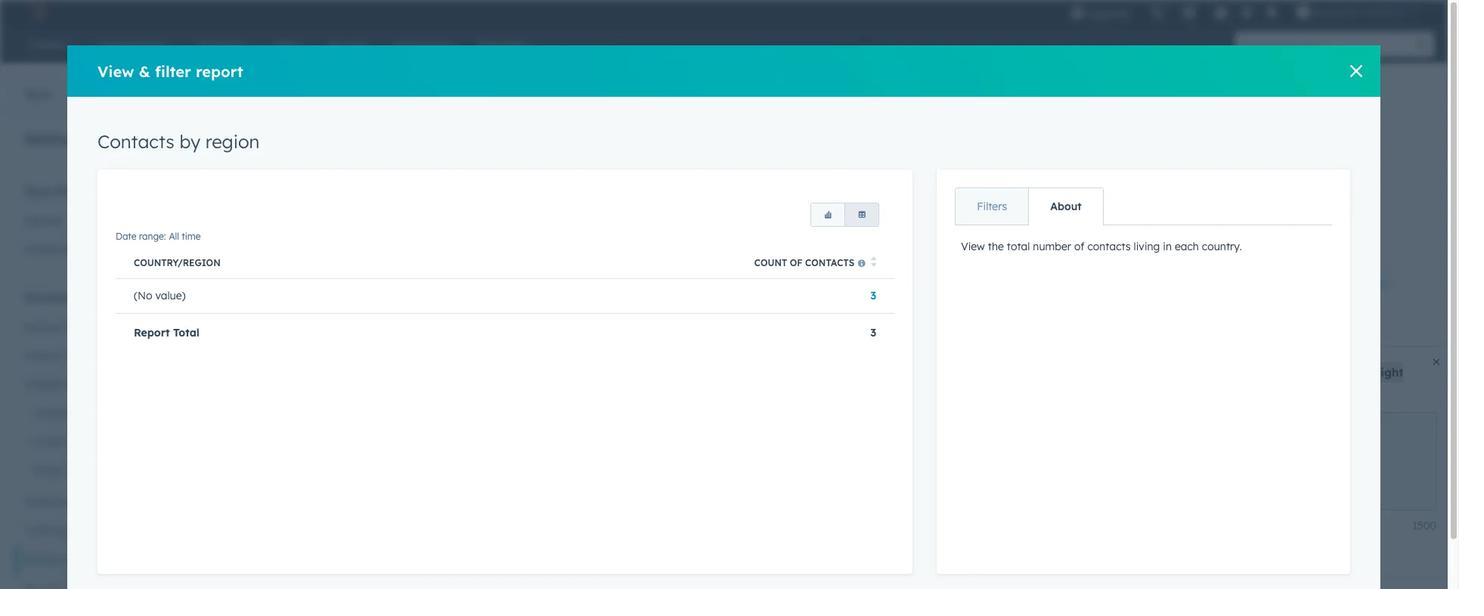 Task type: vqa. For each thing, say whether or not it's contained in the screenshot.
'Settings' Link
yes



Task type: locate. For each thing, give the bounding box(es) containing it.
hubspot image
[[27, 3, 45, 21]]

total
[[246, 275, 283, 293], [173, 326, 200, 340]]

0 vertical spatial data
[[220, 80, 263, 103]]

1 vertical spatial contacts
[[806, 257, 855, 269]]

privacy for data privacy
[[270, 127, 306, 141]]

1 vertical spatial data
[[242, 127, 267, 141]]

upgrade
[[1088, 8, 1130, 20]]

0 vertical spatial account
[[24, 290, 73, 305]]

contacts
[[1088, 240, 1131, 253], [288, 275, 353, 293], [952, 275, 1016, 293]]

region
[[206, 130, 260, 153]]

2 horizontal spatial range:
[[867, 315, 894, 327]]

notifications image
[[1266, 7, 1279, 20]]

date range: all time
[[116, 231, 201, 242], [844, 315, 929, 327], [246, 557, 331, 569]]

users
[[24, 349, 52, 362]]

0 vertical spatial view
[[98, 62, 134, 81]]

privacy up data privacy
[[268, 80, 331, 103]]

1 horizontal spatial contacts
[[806, 257, 855, 269]]

1 horizontal spatial all
[[299, 557, 309, 569]]

account
[[24, 290, 73, 305], [24, 320, 65, 334]]

view & filter report
[[98, 62, 243, 81]]

group
[[811, 203, 880, 227]]

all
[[169, 231, 179, 242], [897, 315, 908, 327], [299, 557, 309, 569]]

users & teams link
[[15, 341, 158, 370]]

0 vertical spatial consent
[[354, 80, 424, 103]]

account inside account defaults link
[[24, 320, 65, 334]]

2 horizontal spatial date range: all time
[[844, 315, 929, 327]]

1 horizontal spatial contacts
[[952, 275, 1016, 293]]

connected
[[33, 406, 87, 420]]

data
[[220, 80, 263, 103], [242, 127, 267, 141], [220, 164, 257, 183]]

preferences
[[56, 184, 127, 199]]

downloads
[[89, 495, 144, 509]]

about
[[1051, 200, 1082, 213]]

data right the by
[[242, 127, 267, 141]]

report
[[196, 62, 243, 81]]

contacts
[[98, 130, 175, 153], [806, 257, 855, 269]]

total inside contacts by region dialog
[[173, 326, 200, 340]]

view
[[98, 62, 134, 81], [961, 240, 985, 253]]

1 vertical spatial consent
[[74, 553, 115, 566]]

data privacy link
[[221, 116, 328, 152]]

date
[[116, 231, 137, 242], [844, 315, 865, 327], [246, 557, 267, 569]]

privacy for data privacy & consent
[[268, 80, 331, 103]]

contacts left the press to sort. element
[[806, 257, 855, 269]]

date range: all time inside contacts by region dialog
[[116, 231, 201, 242]]

1 vertical spatial date
[[844, 315, 865, 327]]

privacy up "data privacy dashboard"
[[270, 127, 306, 141]]

2 vertical spatial data
[[220, 164, 257, 183]]

data for data privacy
[[242, 127, 267, 141]]

1 vertical spatial total
[[173, 326, 200, 340]]

consent up data privacy navigation
[[354, 80, 424, 103]]

data up region
[[220, 80, 263, 103]]

integrations button
[[15, 370, 158, 399]]

2 vertical spatial range:
[[269, 557, 296, 569]]

0 horizontal spatial date range: all time
[[116, 231, 201, 242]]

connected apps
[[33, 406, 115, 420]]

tab list inside contacts by region dialog
[[955, 188, 1104, 225]]

marketplace
[[24, 495, 86, 509]]

of right count
[[790, 257, 803, 269]]

1 account from the top
[[24, 290, 73, 305]]

0 horizontal spatial range:
[[139, 231, 166, 242]]

total
[[1007, 240, 1030, 253]]

1 vertical spatial account
[[24, 320, 65, 334]]

marketplaces button
[[1174, 0, 1206, 24]]

2 horizontal spatial all
[[897, 315, 908, 327]]

by
[[180, 130, 200, 153]]

3
[[871, 289, 877, 303], [871, 326, 877, 340]]

2 vertical spatial date range: all time
[[246, 557, 331, 569]]

3 down "3" button
[[871, 326, 877, 340]]

actions for unsubscribed contacts
[[1349, 277, 1388, 290]]

0 horizontal spatial of
[[790, 257, 803, 269]]

2 vertical spatial time
[[312, 557, 331, 569]]

0 horizontal spatial consent
[[74, 553, 115, 566]]

0 vertical spatial time
[[182, 231, 201, 242]]

menu item
[[1141, 0, 1144, 24]]

provider
[[104, 464, 145, 477]]

& for consent
[[64, 553, 71, 566]]

0 horizontal spatial view
[[98, 62, 134, 81]]

1 vertical spatial apps
[[71, 435, 97, 449]]

0 vertical spatial contacts
[[98, 130, 175, 153]]

integrations
[[24, 377, 86, 391]]

range:
[[139, 231, 166, 242], [867, 315, 894, 327], [269, 557, 296, 569]]

view for view the total number of contacts living in each country.
[[961, 240, 985, 253]]

filter
[[155, 62, 191, 81]]

3 button
[[871, 289, 877, 303]]

in
[[1163, 240, 1172, 253]]

tab list containing filters
[[955, 188, 1104, 225]]

group inside contacts by region dialog
[[811, 203, 880, 227]]

time inside contacts by region dialog
[[182, 231, 201, 242]]

press to sort. element
[[871, 257, 877, 269]]

account up 'account defaults'
[[24, 290, 73, 305]]

tab list
[[955, 188, 1104, 225]]

consent
[[354, 80, 424, 103], [74, 553, 115, 566]]

actions button
[[751, 273, 800, 294], [1349, 273, 1398, 294], [1349, 515, 1398, 536]]

0 horizontal spatial all
[[169, 231, 179, 242]]

privacy & consent
[[24, 553, 115, 566]]

menu
[[1061, 0, 1430, 24]]

apoptosis
[[1314, 6, 1360, 18]]

0 vertical spatial date
[[116, 231, 137, 242]]

unsubscribed
[[844, 275, 947, 293]]

apoptosis studios 2 button
[[1288, 0, 1429, 24]]

3 down the press to sort. element
[[871, 289, 877, 303]]

of right the number
[[1075, 240, 1085, 253]]

1 3 from the top
[[871, 289, 877, 303]]

None button
[[811, 203, 846, 227], [845, 203, 880, 227], [811, 203, 846, 227], [845, 203, 880, 227]]

apps up service
[[71, 435, 97, 449]]

2
[[1401, 6, 1406, 18]]

living
[[1134, 240, 1161, 253]]

apps for private apps
[[71, 435, 97, 449]]

0 vertical spatial 3
[[871, 289, 877, 303]]

view for view & filter report
[[98, 62, 134, 81]]

view left "the" on the top of page
[[961, 240, 985, 253]]

your preferences
[[24, 184, 127, 199]]

0 vertical spatial apps
[[90, 406, 115, 420]]

contacts for total contacts
[[288, 275, 353, 293]]

time
[[182, 231, 201, 242], [910, 315, 929, 327], [312, 557, 331, 569]]

0 horizontal spatial contacts
[[288, 275, 353, 293]]

settings link
[[1238, 4, 1257, 20]]

contacts left the by
[[98, 130, 175, 153]]

general
[[24, 214, 63, 228]]

privacy
[[268, 80, 331, 103], [270, 127, 306, 141], [262, 164, 319, 183], [24, 553, 61, 566]]

general link
[[15, 206, 158, 235]]

1 vertical spatial time
[[910, 315, 929, 327]]

about link
[[1029, 188, 1103, 225]]

data inside data privacy link
[[242, 127, 267, 141]]

privacy & consent link
[[15, 545, 158, 574]]

consent down tracking code link
[[74, 553, 115, 566]]

service
[[64, 464, 101, 477]]

1 horizontal spatial of
[[1075, 240, 1085, 253]]

country.
[[1202, 240, 1242, 253]]

teams
[[66, 349, 98, 362]]

2 horizontal spatial time
[[910, 315, 929, 327]]

1 horizontal spatial view
[[961, 240, 985, 253]]

0 horizontal spatial time
[[182, 231, 201, 242]]

actions for total contacts
[[751, 277, 790, 290]]

privacy down tracking
[[24, 553, 61, 566]]

defaults
[[68, 320, 110, 334]]

account for account defaults
[[24, 320, 65, 334]]

account up users
[[24, 320, 65, 334]]

1 horizontal spatial date
[[246, 557, 267, 569]]

interactive chart image
[[246, 572, 1398, 589]]

0 vertical spatial all
[[169, 231, 179, 242]]

1 horizontal spatial range:
[[269, 557, 296, 569]]

tara schultz image
[[1297, 5, 1311, 19]]

2 account from the top
[[24, 320, 65, 334]]

apps
[[90, 406, 115, 420], [71, 435, 97, 449]]

view left filter
[[98, 62, 134, 81]]

settings image
[[1240, 6, 1254, 20]]

0 vertical spatial date range: all time
[[116, 231, 201, 242]]

1 horizontal spatial total
[[246, 275, 283, 293]]

&
[[139, 62, 150, 81], [336, 80, 349, 103], [55, 349, 63, 362], [64, 553, 71, 566]]

unsubscribed contacts
[[844, 275, 1016, 293]]

0 horizontal spatial date
[[116, 231, 137, 242]]

range: inside contacts by region dialog
[[139, 231, 166, 242]]

report
[[134, 326, 170, 340]]

& inside "link"
[[55, 349, 63, 362]]

privacy inside account setup "element"
[[24, 553, 61, 566]]

back link
[[0, 80, 61, 110]]

your preferences element
[[15, 183, 158, 264]]

hubspot link
[[18, 3, 57, 21]]

1 horizontal spatial consent
[[354, 80, 424, 103]]

1 horizontal spatial time
[[312, 557, 331, 569]]

of
[[1075, 240, 1085, 253], [790, 257, 803, 269]]

& inside contacts by region dialog
[[139, 62, 150, 81]]

1 vertical spatial view
[[961, 240, 985, 253]]

users & teams
[[24, 349, 98, 362]]

1 vertical spatial all
[[897, 315, 908, 327]]

1 vertical spatial 3
[[871, 326, 877, 340]]

privacy inside navigation
[[270, 127, 306, 141]]

actions
[[751, 277, 790, 290], [1349, 277, 1388, 290], [1349, 519, 1388, 532]]

data privacy navigation
[[220, 115, 621, 153]]

contacts by region
[[98, 130, 260, 153]]

0 vertical spatial range:
[[139, 231, 166, 242]]

privacy down data privacy link
[[262, 164, 319, 183]]

data down region
[[220, 164, 257, 183]]

account for account setup
[[24, 290, 73, 305]]

search image
[[1417, 39, 1427, 50]]

0 horizontal spatial total
[[173, 326, 200, 340]]

1 vertical spatial of
[[790, 257, 803, 269]]

2 horizontal spatial contacts
[[1088, 240, 1131, 253]]

apps up private apps link
[[90, 406, 115, 420]]



Task type: describe. For each thing, give the bounding box(es) containing it.
notifications link
[[15, 235, 158, 264]]

tracking code link
[[15, 517, 158, 545]]

count of contacts button
[[456, 245, 895, 278]]

data for data privacy & consent
[[220, 80, 263, 103]]

help image
[[1215, 7, 1229, 20]]

upgrade image
[[1071, 7, 1085, 20]]

email
[[33, 464, 61, 477]]

1 horizontal spatial date range: all time
[[246, 557, 331, 569]]

1 vertical spatial date range: all time
[[844, 315, 929, 327]]

date inside contacts by region dialog
[[116, 231, 137, 242]]

account defaults link
[[15, 312, 158, 341]]

2 vertical spatial all
[[299, 557, 309, 569]]

number
[[1033, 240, 1072, 253]]

marketplace downloads
[[24, 495, 144, 509]]

private apps link
[[15, 427, 158, 456]]

marketplaces image
[[1183, 7, 1197, 20]]

consent inside account setup "element"
[[74, 553, 115, 566]]

filters
[[977, 200, 1008, 213]]

filters link
[[956, 188, 1029, 225]]

total contacts
[[246, 275, 353, 293]]

2 horizontal spatial date
[[844, 315, 865, 327]]

contacts inside dialog
[[1088, 240, 1131, 253]]

report total
[[134, 326, 200, 340]]

search button
[[1409, 32, 1435, 57]]

setup
[[77, 290, 112, 305]]

data for data privacy dashboard
[[220, 164, 257, 183]]

press to sort. image
[[871, 257, 877, 267]]

Search HubSpot search field
[[1236, 32, 1421, 57]]

all inside contacts by region dialog
[[169, 231, 179, 242]]

count of contacts
[[755, 257, 855, 269]]

each
[[1175, 240, 1199, 253]]

0 vertical spatial total
[[246, 275, 283, 293]]

(no value)
[[134, 289, 186, 303]]

privacy for data privacy dashboard
[[262, 164, 319, 183]]

data privacy & consent
[[220, 80, 424, 103]]

contacts inside count of contacts button
[[806, 257, 855, 269]]

tracking
[[24, 524, 66, 538]]

(no
[[134, 289, 152, 303]]

private apps
[[33, 435, 97, 449]]

count
[[755, 257, 788, 269]]

0 vertical spatial of
[[1075, 240, 1085, 253]]

account setup
[[24, 290, 112, 305]]

2 vertical spatial date
[[246, 557, 267, 569]]

of inside button
[[790, 257, 803, 269]]

the
[[988, 240, 1004, 253]]

data privacy dashboard
[[220, 164, 407, 183]]

calling icon button
[[1145, 2, 1171, 22]]

0 horizontal spatial contacts
[[98, 130, 175, 153]]

menu containing apoptosis studios 2
[[1061, 0, 1430, 24]]

contacts for unsubscribed contacts
[[952, 275, 1016, 293]]

account setup element
[[15, 289, 158, 589]]

value)
[[155, 289, 186, 303]]

actions button for unsubscribed contacts
[[1349, 273, 1398, 294]]

connected apps link
[[15, 399, 158, 427]]

calling icon image
[[1151, 6, 1165, 20]]

marketplace downloads link
[[15, 488, 158, 517]]

tracking code
[[24, 524, 95, 538]]

contacts by region dialog
[[67, 45, 1381, 589]]

data privacy
[[242, 127, 306, 141]]

your
[[24, 184, 52, 199]]

private
[[33, 435, 68, 449]]

studios
[[1363, 6, 1398, 18]]

apoptosis studios 2
[[1314, 6, 1406, 18]]

notifications
[[24, 243, 89, 256]]

2 3 from the top
[[871, 326, 877, 340]]

account defaults
[[24, 320, 110, 334]]

email service provider link
[[15, 456, 158, 485]]

view the total number of contacts living in each country.
[[961, 240, 1242, 253]]

help button
[[1209, 0, 1235, 24]]

actions button for total contacts
[[751, 273, 800, 294]]

close image
[[1351, 65, 1363, 77]]

dashboard
[[323, 164, 407, 183]]

settings
[[24, 129, 86, 148]]

notifications button
[[1260, 0, 1285, 24]]

apps for connected apps
[[90, 406, 115, 420]]

& for teams
[[55, 349, 63, 362]]

email service provider
[[33, 464, 145, 477]]

& for filter
[[139, 62, 150, 81]]

1 vertical spatial range:
[[867, 315, 894, 327]]

code
[[69, 524, 95, 538]]

country/region
[[134, 257, 221, 269]]

back
[[25, 88, 51, 101]]



